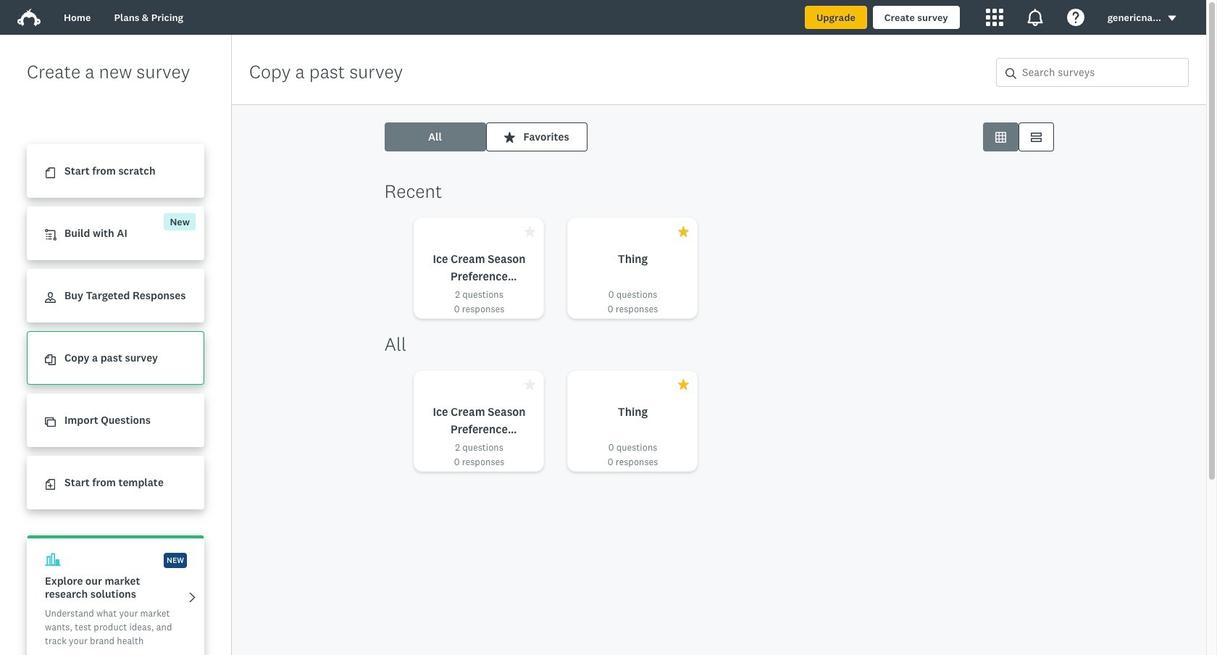 Task type: locate. For each thing, give the bounding box(es) containing it.
brand logo image
[[17, 6, 41, 29], [17, 9, 41, 26]]

chevronright image
[[187, 592, 198, 603]]

textboxmultiple image
[[1031, 132, 1042, 142]]

0 vertical spatial starfilled image
[[504, 132, 515, 142]]

products icon image
[[986, 9, 1004, 26], [986, 9, 1004, 26]]

starfilled image
[[525, 226, 535, 237], [678, 226, 689, 237], [678, 379, 689, 390]]

1 horizontal spatial starfilled image
[[525, 379, 535, 390]]

starfilled image
[[504, 132, 515, 142], [525, 379, 535, 390]]

documentplus image
[[45, 479, 56, 490]]

1 brand logo image from the top
[[17, 6, 41, 29]]

dropdown arrow icon image
[[1168, 13, 1178, 23], [1169, 16, 1177, 21]]

notification center icon image
[[1027, 9, 1044, 26]]

search image
[[1006, 68, 1017, 79]]

documentclone image
[[45, 355, 56, 366]]

user image
[[45, 292, 56, 303]]

2 brand logo image from the top
[[17, 9, 41, 26]]

help icon image
[[1068, 9, 1085, 26]]



Task type: vqa. For each thing, say whether or not it's contained in the screenshot.
the bottommost Lock image
no



Task type: describe. For each thing, give the bounding box(es) containing it.
document image
[[45, 168, 56, 179]]

1 vertical spatial starfilled image
[[525, 379, 535, 390]]

grid image
[[996, 132, 1007, 142]]

0 horizontal spatial starfilled image
[[504, 132, 515, 142]]

Search surveys field
[[1017, 59, 1189, 86]]

clone image
[[45, 417, 56, 428]]



